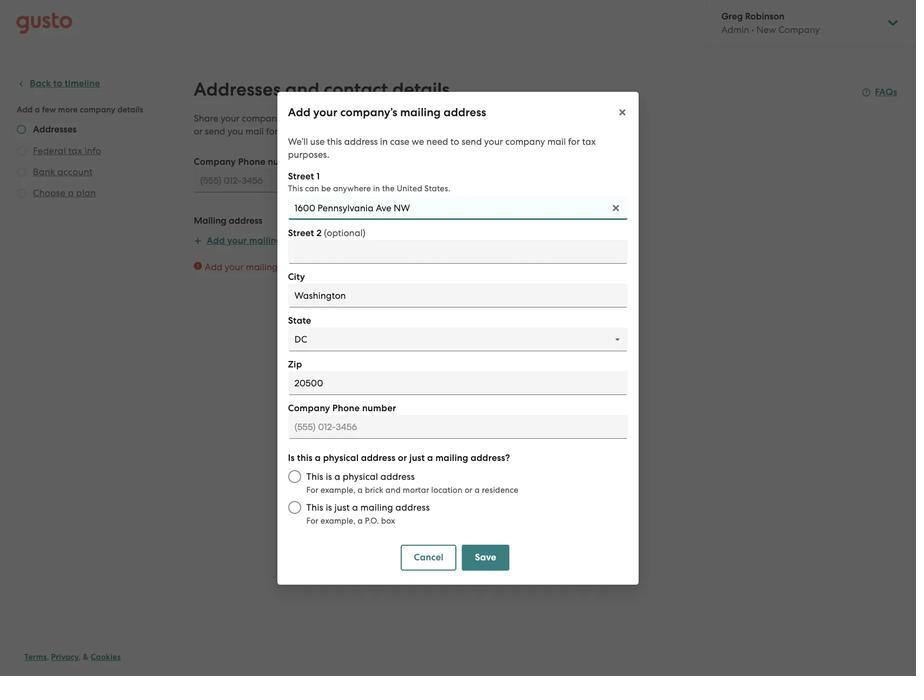 Task type: vqa. For each thing, say whether or not it's contained in the screenshot.
address
yes



Task type: describe. For each thing, give the bounding box(es) containing it.
bank account
[[33, 167, 93, 177]]

for example, a p.o. box
[[307, 516, 395, 526]]

1 vertical spatial details
[[117, 105, 143, 115]]

account
[[58, 167, 93, 177]]

share
[[194, 113, 218, 124]]

send inside the we'll use this address in case we need to send your company mail for tax purposes.
[[462, 136, 482, 147]]

1 horizontal spatial details
[[392, 78, 450, 101]]

privacy link
[[51, 653, 79, 662]]

mailing address
[[194, 215, 262, 227]]

phone
[[289, 113, 317, 124]]

mail inside share your company's phone number and address, in case we need to contact you or send you mail for tax purposes.
[[245, 126, 264, 137]]

this for this is a physical address
[[307, 471, 324, 482]]

choose
[[33, 188, 65, 198]]

a left few
[[35, 105, 40, 115]]

cookies button
[[91, 651, 121, 664]]

timeline
[[65, 78, 100, 89]]

example, for just
[[321, 516, 356, 526]]

your for add your company's mailing address
[[314, 105, 338, 119]]

brick
[[365, 485, 384, 495]]

save button
[[462, 545, 510, 571]]

this is a physical address
[[307, 471, 415, 482]]

add your company's mailing address
[[288, 105, 487, 119]]

can
[[305, 184, 319, 193]]

this inside street 1 this can be anywhere in the united states.
[[288, 184, 303, 193]]

save for save
[[475, 552, 497, 563]]

federal
[[33, 145, 66, 156]]

this inside the we'll use this address in case we need to send your company mail for tax purposes.
[[327, 136, 342, 147]]

address inside the we'll use this address in case we need to send your company mail for tax purposes.
[[344, 136, 378, 147]]

faqs button
[[862, 86, 897, 99]]

faqs
[[875, 87, 897, 98]]

add your mailing address
[[207, 235, 319, 247]]

address up this is a physical address
[[361, 452, 396, 464]]

we inside the we'll use this address in case we need to send your company mail for tax purposes.
[[412, 136, 424, 147]]

we inside share your company's phone number and address, in case we need to contact you or send you mail for tax purposes.
[[444, 113, 456, 124]]

0 horizontal spatial continue
[[327, 262, 364, 273]]

2
[[317, 227, 322, 239]]

is
[[288, 452, 295, 464]]

mailing down "company phone number" 'telephone field'
[[436, 452, 469, 464]]

1
[[317, 171, 320, 182]]

a up mortar
[[427, 452, 433, 464]]

account menu element
[[707, 0, 900, 46]]

is this a physical address or just a mailing address?
[[288, 452, 510, 464]]

company's for phone
[[242, 113, 287, 124]]

plan
[[76, 188, 96, 198]]

City field
[[288, 284, 628, 307]]

mortar
[[403, 485, 429, 495]]

phone for "company phone number" 'telephone field'
[[333, 403, 360, 414]]

bank
[[33, 167, 55, 177]]

in inside street 1 this can be anywhere in the united states.
[[373, 184, 380, 193]]

address up 'add your mailing address to continue'
[[284, 235, 319, 247]]

for inside the we'll use this address in case we need to send your company mail for tax purposes.
[[568, 136, 580, 147]]

a inside button
[[68, 188, 74, 198]]

for example, a brick and mortar location or a residence
[[307, 485, 519, 495]]

is for a
[[326, 471, 332, 482]]

cookies
[[91, 653, 121, 662]]

save and continue
[[332, 302, 413, 314]]

info
[[85, 145, 101, 156]]

company phone number for "company phone number" 'telephone field'
[[288, 403, 396, 414]]

address,
[[374, 113, 410, 124]]

anywhere
[[333, 184, 371, 193]]

addresses for addresses and contact details
[[194, 78, 281, 101]]

a left residence
[[475, 485, 480, 495]]

a up for example, a p.o. box
[[352, 502, 358, 513]]

example, for a
[[321, 485, 356, 495]]

the
[[382, 184, 395, 193]]

addresses and contact details
[[194, 78, 450, 101]]

in inside share your company's phone number and address, in case we need to contact you or send you mail for tax purposes.
[[412, 113, 420, 124]]

company inside the we'll use this address in case we need to send your company mail for tax purposes.
[[506, 136, 545, 147]]

zip
[[288, 359, 302, 370]]

terms
[[24, 653, 47, 662]]

&
[[83, 653, 89, 662]]

company's for mailing
[[341, 105, 398, 119]]

state
[[288, 315, 312, 326]]

to inside share your company's phone number and address, in case we need to contact you or send you mail for tax purposes.
[[482, 113, 491, 124]]

privacy
[[51, 653, 79, 662]]

federal tax info
[[33, 145, 101, 156]]

street for 1
[[288, 171, 314, 182]]

0 vertical spatial company
[[80, 105, 115, 115]]

address down for example, a brick and mortar location or a residence
[[396, 502, 430, 513]]

cancel
[[414, 552, 444, 563]]

for for this is just a mailing address
[[307, 516, 319, 526]]

tax inside "button"
[[68, 145, 82, 156]]

to inside the we'll use this address in case we need to send your company mail for tax purposes.
[[451, 136, 459, 147]]

federal tax info button
[[33, 144, 101, 157]]

address down is this a physical address or just a mailing address? at the bottom of page
[[381, 471, 415, 482]]

(555) 012-3456 telephone field
[[194, 169, 551, 193]]

Company Phone number telephone field
[[288, 415, 628, 439]]

your for add your mailing address to continue
[[225, 262, 244, 273]]

physical for this
[[323, 452, 359, 464]]

0 vertical spatial you
[[528, 113, 544, 124]]

choose a plan button
[[33, 187, 96, 200]]

back
[[30, 78, 51, 89]]

more
[[58, 105, 78, 115]]

mailing
[[194, 215, 226, 227]]

number for (555) 012-3456 telephone field
[[268, 156, 302, 168]]

location
[[432, 485, 463, 495]]

Street 2 field
[[288, 240, 628, 264]]

This is a physical address radio
[[283, 465, 307, 489]]



Task type: locate. For each thing, give the bounding box(es) containing it.
1 horizontal spatial phone
[[333, 403, 360, 414]]

number
[[319, 113, 352, 124], [268, 156, 302, 168], [362, 403, 396, 414]]

0 vertical spatial just
[[410, 452, 425, 464]]

number inside dialog main content element
[[362, 403, 396, 414]]

1 vertical spatial company
[[506, 136, 545, 147]]

is for just
[[326, 502, 332, 513]]

addresses inside list
[[33, 124, 77, 135]]

1 vertical spatial you
[[227, 126, 243, 137]]

0 horizontal spatial details
[[117, 105, 143, 115]]

and
[[285, 78, 319, 101], [354, 113, 372, 124], [355, 302, 373, 314], [386, 485, 401, 495]]

street inside street 1 this can be anywhere in the united states.
[[288, 171, 314, 182]]

0 horizontal spatial this
[[297, 452, 313, 464]]

continue
[[327, 262, 364, 273], [375, 302, 413, 314]]

you
[[528, 113, 544, 124], [227, 126, 243, 137]]

phone inside dialog main content element
[[333, 403, 360, 414]]

case up the we'll use this address in case we need to send your company mail for tax purposes.
[[422, 113, 441, 124]]

addresses for addresses
[[33, 124, 77, 135]]

contact
[[324, 78, 388, 101], [494, 113, 526, 124]]

company's down addresses and contact details
[[341, 105, 398, 119]]

0 vertical spatial need
[[458, 113, 480, 124]]

This is just a mailing address radio
[[283, 496, 307, 519]]

share your company's phone number and address, in case we need to contact you or send you mail for tax purposes.
[[194, 113, 544, 137]]

phone for (555) 012-3456 telephone field
[[238, 156, 266, 168]]

0 vertical spatial this
[[288, 184, 303, 193]]

0 horizontal spatial case
[[390, 136, 410, 147]]

save
[[332, 302, 353, 314], [475, 552, 497, 563]]

1 horizontal spatial send
[[462, 136, 482, 147]]

terms link
[[24, 653, 47, 662]]

company phone number
[[194, 156, 302, 168], [288, 403, 396, 414]]

0 horizontal spatial company's
[[242, 113, 287, 124]]

for up this is just a mailing address radio
[[307, 485, 319, 495]]

in down the address,
[[380, 136, 388, 147]]

0 vertical spatial details
[[392, 78, 450, 101]]

company phone number inside dialog main content element
[[288, 403, 396, 414]]

in right the address,
[[412, 113, 420, 124]]

0 horizontal spatial ,
[[47, 653, 49, 662]]

mail inside the we'll use this address in case we need to send your company mail for tax purposes.
[[548, 136, 566, 147]]

company's inside share your company's phone number and address, in case we need to contact you or send you mail for tax purposes.
[[242, 113, 287, 124]]

1 vertical spatial phone
[[333, 403, 360, 414]]

states.
[[425, 184, 451, 193]]

your inside share your company's phone number and address, in case we need to contact you or send you mail for tax purposes.
[[221, 113, 239, 124]]

purposes. down use
[[288, 149, 330, 160]]

a right is
[[315, 452, 321, 464]]

choose a plan
[[33, 188, 96, 198]]

a right this is a physical address radio
[[335, 471, 341, 482]]

0 vertical spatial company
[[194, 156, 236, 168]]

back to timeline
[[30, 78, 100, 89]]

for
[[307, 485, 319, 495], [307, 516, 319, 526]]

1 vertical spatial for
[[307, 516, 319, 526]]

we
[[444, 113, 456, 124], [412, 136, 424, 147]]

0 horizontal spatial mail
[[245, 126, 264, 137]]

or inside share your company's phone number and address, in case we need to contact you or send you mail for tax purposes.
[[194, 126, 203, 137]]

1 vertical spatial this
[[307, 471, 324, 482]]

0 vertical spatial in
[[412, 113, 420, 124]]

Zip field
[[288, 371, 628, 395]]

(optional)
[[324, 227, 366, 238]]

mailing down add your mailing address
[[246, 262, 278, 273]]

1 vertical spatial just
[[335, 502, 350, 513]]

company down zip
[[288, 403, 330, 414]]

1 horizontal spatial save
[[475, 552, 497, 563]]

this
[[327, 136, 342, 147], [297, 452, 313, 464]]

your
[[314, 105, 338, 119], [221, 113, 239, 124], [484, 136, 503, 147], [227, 235, 247, 247], [225, 262, 244, 273]]

0 vertical spatial continue
[[327, 262, 364, 273]]

0 vertical spatial contact
[[324, 78, 388, 101]]

purposes. inside share your company's phone number and address, in case we need to contact you or send you mail for tax purposes.
[[296, 126, 337, 137]]

2 , from the left
[[79, 653, 81, 662]]

1 vertical spatial case
[[390, 136, 410, 147]]

add for add your mailing address to continue
[[205, 262, 222, 273]]

box
[[381, 516, 395, 526]]

addresses list
[[17, 124, 150, 202]]

Street 1 field
[[288, 196, 628, 220]]

0 horizontal spatial number
[[268, 156, 302, 168]]

purposes. down the phone
[[296, 126, 337, 137]]

tax
[[280, 126, 294, 137], [582, 136, 596, 147], [68, 145, 82, 156]]

your for share your company's phone number and address, in case we need to contact you or send you mail for tax purposes.
[[221, 113, 239, 124]]

1 vertical spatial we
[[412, 136, 424, 147]]

continue inside "button"
[[375, 302, 413, 314]]

need inside the we'll use this address in case we need to send your company mail for tax purposes.
[[427, 136, 448, 147]]

number inside share your company's phone number and address, in case we need to contact you or send you mail for tax purposes.
[[319, 113, 352, 124]]

send inside share your company's phone number and address, in case we need to contact you or send you mail for tax purposes.
[[205, 126, 225, 137]]

1 vertical spatial or
[[398, 452, 407, 464]]

for for this is a physical address
[[307, 485, 319, 495]]

this left can at top left
[[288, 184, 303, 193]]

0 vertical spatial this
[[327, 136, 342, 147]]

address?
[[471, 452, 510, 464]]

mailing up the we'll use this address in case we need to send your company mail for tax purposes.
[[400, 105, 441, 119]]

0 horizontal spatial or
[[194, 126, 203, 137]]

physical
[[323, 452, 359, 464], [343, 471, 378, 482]]

case down the address,
[[390, 136, 410, 147]]

this
[[288, 184, 303, 193], [307, 471, 324, 482], [307, 502, 324, 513]]

address down the address,
[[344, 136, 378, 147]]

add inside "dialog"
[[288, 105, 311, 119]]

company's left the phone
[[242, 113, 287, 124]]

1 vertical spatial addresses
[[33, 124, 77, 135]]

2 is from the top
[[326, 502, 332, 513]]

1 vertical spatial number
[[268, 156, 302, 168]]

street for 2
[[288, 227, 314, 239]]

1 vertical spatial company
[[288, 403, 330, 414]]

1 vertical spatial in
[[380, 136, 388, 147]]

p.o.
[[365, 516, 379, 526]]

company down share
[[194, 156, 236, 168]]

this right use
[[327, 136, 342, 147]]

to inside button
[[53, 78, 62, 89]]

street
[[288, 171, 314, 182], [288, 227, 314, 239]]

we'll use this address in case we need to send your company mail for tax purposes.
[[288, 136, 596, 160]]

save inside "button"
[[332, 302, 353, 314]]

mailing
[[400, 105, 441, 119], [249, 235, 282, 247], [246, 262, 278, 273], [436, 452, 469, 464], [361, 502, 393, 513]]

0 vertical spatial or
[[194, 126, 203, 137]]

a down this is a physical address
[[358, 485, 363, 495]]

need up the we'll use this address in case we need to send your company mail for tax purposes.
[[458, 113, 480, 124]]

purposes.
[[296, 126, 337, 137], [288, 149, 330, 160]]

mailing up 'add your mailing address to continue'
[[249, 235, 282, 247]]

1 horizontal spatial this
[[327, 136, 342, 147]]

0 horizontal spatial we
[[412, 136, 424, 147]]

2 vertical spatial in
[[373, 184, 380, 193]]

address
[[444, 105, 487, 119], [344, 136, 378, 147], [229, 215, 262, 227], [284, 235, 319, 247], [280, 262, 314, 273], [361, 452, 396, 464], [381, 471, 415, 482], [396, 502, 430, 513]]

physical up brick
[[343, 471, 378, 482]]

0 horizontal spatial company
[[80, 105, 115, 115]]

or right location
[[465, 485, 473, 495]]

0 vertical spatial is
[[326, 471, 332, 482]]

1 horizontal spatial case
[[422, 113, 441, 124]]

add for add your mailing address
[[207, 235, 225, 247]]

add for add your company's mailing address
[[288, 105, 311, 119]]

this up this is just a mailing address radio
[[307, 471, 324, 482]]

2 vertical spatial number
[[362, 403, 396, 414]]

company inside dialog main content element
[[288, 403, 330, 414]]

or down share
[[194, 126, 203, 137]]

and inside "button"
[[355, 302, 373, 314]]

1 vertical spatial physical
[[343, 471, 378, 482]]

2 for from the top
[[307, 516, 319, 526]]

for inside share your company's phone number and address, in case we need to contact you or send you mail for tax purposes.
[[266, 126, 278, 137]]

0 horizontal spatial need
[[427, 136, 448, 147]]

is
[[326, 471, 332, 482], [326, 502, 332, 513]]

0 vertical spatial number
[[319, 113, 352, 124]]

save inside button
[[475, 552, 497, 563]]

1 vertical spatial need
[[427, 136, 448, 147]]

a left p.o. on the left bottom
[[358, 516, 363, 526]]

dialog main content element
[[277, 128, 639, 585]]

0 vertical spatial for
[[307, 485, 319, 495]]

case
[[422, 113, 441, 124], [390, 136, 410, 147]]

address up add your mailing address
[[229, 215, 262, 227]]

save and continue button
[[319, 295, 426, 321]]

0 vertical spatial phone
[[238, 156, 266, 168]]

case inside the we'll use this address in case we need to send your company mail for tax purposes.
[[390, 136, 410, 147]]

1 vertical spatial contact
[[494, 113, 526, 124]]

tax inside share your company's phone number and address, in case we need to contact you or send you mail for tax purposes.
[[280, 126, 294, 137]]

need
[[458, 113, 480, 124], [427, 136, 448, 147]]

is up for example, a p.o. box
[[326, 502, 332, 513]]

details
[[392, 78, 450, 101], [117, 105, 143, 115]]

1 vertical spatial example,
[[321, 516, 356, 526]]

united
[[397, 184, 423, 193]]

example, down this is just a mailing address
[[321, 516, 356, 526]]

1 horizontal spatial company's
[[341, 105, 398, 119]]

0 horizontal spatial you
[[227, 126, 243, 137]]

tax inside the we'll use this address in case we need to send your company mail for tax purposes.
[[582, 136, 596, 147]]

for
[[266, 126, 278, 137], [568, 136, 580, 147]]

residence
[[482, 485, 519, 495]]

a left plan
[[68, 188, 74, 198]]

in inside the we'll use this address in case we need to send your company mail for tax purposes.
[[380, 136, 388, 147]]

1 horizontal spatial need
[[458, 113, 480, 124]]

, left &
[[79, 653, 81, 662]]

example, down this is a physical address
[[321, 485, 356, 495]]

1 , from the left
[[47, 653, 49, 662]]

1 vertical spatial save
[[475, 552, 497, 563]]

this is just a mailing address
[[307, 502, 430, 513]]

1 vertical spatial street
[[288, 227, 314, 239]]

add
[[17, 105, 33, 115], [288, 105, 311, 119], [207, 235, 225, 247], [205, 262, 222, 273]]

1 horizontal spatial addresses
[[194, 78, 281, 101]]

1 horizontal spatial company
[[506, 136, 545, 147]]

we down add your company's mailing address
[[412, 136, 424, 147]]

we'll
[[288, 136, 308, 147]]

1 horizontal spatial ,
[[79, 653, 81, 662]]

1 horizontal spatial just
[[410, 452, 425, 464]]

street left 2
[[288, 227, 314, 239]]

add your mailing address to continue
[[205, 262, 364, 273]]

2 street from the top
[[288, 227, 314, 239]]

0 vertical spatial we
[[444, 113, 456, 124]]

0 horizontal spatial just
[[335, 502, 350, 513]]

and inside share your company's phone number and address, in case we need to contact you or send you mail for tax purposes.
[[354, 113, 372, 124]]

number for "company phone number" 'telephone field'
[[362, 403, 396, 414]]

need inside share your company's phone number and address, in case we need to contact you or send you mail for tax purposes.
[[458, 113, 480, 124]]

0 vertical spatial company phone number
[[194, 156, 302, 168]]

terms , privacy , & cookies
[[24, 653, 121, 662]]

send
[[205, 126, 225, 137], [462, 136, 482, 147]]

your for add your mailing address
[[227, 235, 247, 247]]

street 1 this can be anywhere in the united states.
[[288, 171, 451, 193]]

company for "company phone number" 'telephone field'
[[288, 403, 330, 414]]

number up is this a physical address or just a mailing address? at the bottom of page
[[362, 403, 396, 414]]

1 horizontal spatial or
[[398, 452, 407, 464]]

just up mortar
[[410, 452, 425, 464]]

2 example, from the top
[[321, 516, 356, 526]]

company for (555) 012-3456 telephone field
[[194, 156, 236, 168]]

1 horizontal spatial contact
[[494, 113, 526, 124]]

just
[[410, 452, 425, 464], [335, 502, 350, 513]]

add for add a few more company details
[[17, 105, 33, 115]]

example,
[[321, 485, 356, 495], [321, 516, 356, 526]]

home image
[[16, 12, 72, 34]]

this down this is a physical address radio
[[307, 502, 324, 513]]

case inside share your company's phone number and address, in case we need to contact you or send you mail for tax purposes.
[[422, 113, 441, 124]]

number up use
[[319, 113, 352, 124]]

physical up this is a physical address
[[323, 452, 359, 464]]

1 horizontal spatial mail
[[548, 136, 566, 147]]

for down this is a physical address radio
[[307, 516, 319, 526]]

1 example, from the top
[[321, 485, 356, 495]]

company's inside "dialog"
[[341, 105, 398, 119]]

1 horizontal spatial you
[[528, 113, 544, 124]]

1 is from the top
[[326, 471, 332, 482]]

bank account button
[[33, 165, 93, 178]]

this for this is just a mailing address
[[307, 502, 324, 513]]

your inside the we'll use this address in case we need to send your company mail for tax purposes.
[[484, 136, 503, 147]]

0 horizontal spatial contact
[[324, 78, 388, 101]]

2 horizontal spatial or
[[465, 485, 473, 495]]

street up can at top left
[[288, 171, 314, 182]]

mailing up p.o. on the left bottom
[[361, 502, 393, 513]]

we up the we'll use this address in case we need to send your company mail for tax purposes.
[[444, 113, 456, 124]]

0 horizontal spatial for
[[266, 126, 278, 137]]

or
[[194, 126, 203, 137], [398, 452, 407, 464], [465, 485, 473, 495]]

few
[[42, 105, 56, 115]]

company phone number for (555) 012-3456 telephone field
[[194, 156, 302, 168]]

save for save and continue
[[332, 302, 353, 314]]

add your company's mailing address dialog
[[277, 92, 639, 585]]

0 vertical spatial addresses
[[194, 78, 281, 101]]

0 horizontal spatial company
[[194, 156, 236, 168]]

city
[[288, 271, 305, 283]]

company's
[[341, 105, 398, 119], [242, 113, 287, 124]]

be
[[321, 184, 331, 193]]

0 vertical spatial case
[[422, 113, 441, 124]]

1 vertical spatial company phone number
[[288, 403, 396, 414]]

1 horizontal spatial we
[[444, 113, 456, 124]]

0 horizontal spatial tax
[[68, 145, 82, 156]]

0 vertical spatial example,
[[321, 485, 356, 495]]

0 horizontal spatial phone
[[238, 156, 266, 168]]

to
[[53, 78, 62, 89], [482, 113, 491, 124], [451, 136, 459, 147], [316, 262, 325, 273]]

1 street from the top
[[288, 171, 314, 182]]

address up the we'll use this address in case we need to send your company mail for tax purposes.
[[444, 105, 487, 119]]

use
[[310, 136, 325, 147]]

physical for is
[[343, 471, 378, 482]]

and inside dialog main content element
[[386, 485, 401, 495]]

number down "we'll"
[[268, 156, 302, 168]]

0 vertical spatial physical
[[323, 452, 359, 464]]

addresses down few
[[33, 124, 77, 135]]

0 horizontal spatial addresses
[[33, 124, 77, 135]]

1 horizontal spatial continue
[[375, 302, 413, 314]]

contact inside share your company's phone number and address, in case we need to contact you or send you mail for tax purposes.
[[494, 113, 526, 124]]

1 vertical spatial purposes.
[[288, 149, 330, 160]]

1 vertical spatial is
[[326, 502, 332, 513]]

1 horizontal spatial tax
[[280, 126, 294, 137]]

, left 'privacy' link
[[47, 653, 49, 662]]

cancel button
[[401, 545, 457, 571]]

0 horizontal spatial save
[[332, 302, 353, 314]]

addresses up share
[[194, 78, 281, 101]]

need up states.
[[427, 136, 448, 147]]

1 vertical spatial this
[[297, 452, 313, 464]]

1 horizontal spatial number
[[319, 113, 352, 124]]

2 vertical spatial or
[[465, 485, 473, 495]]

addresses
[[194, 78, 281, 101], [33, 124, 77, 135]]

phone
[[238, 156, 266, 168], [333, 403, 360, 414]]

0 vertical spatial save
[[332, 302, 353, 314]]

or up for example, a brick and mortar location or a residence
[[398, 452, 407, 464]]

in left 'the'
[[373, 184, 380, 193]]

just up for example, a p.o. box
[[335, 502, 350, 513]]

add a few more company details
[[17, 105, 143, 115]]

a
[[35, 105, 40, 115], [68, 188, 74, 198], [315, 452, 321, 464], [427, 452, 433, 464], [335, 471, 341, 482], [358, 485, 363, 495], [475, 485, 480, 495], [352, 502, 358, 513], [358, 516, 363, 526]]

this right is
[[297, 452, 313, 464]]

0 horizontal spatial send
[[205, 126, 225, 137]]

1 vertical spatial continue
[[375, 302, 413, 314]]

company
[[80, 105, 115, 115], [506, 136, 545, 147]]

is right this is a physical address radio
[[326, 471, 332, 482]]

0 vertical spatial street
[[288, 171, 314, 182]]

1 horizontal spatial for
[[568, 136, 580, 147]]

2 vertical spatial this
[[307, 502, 324, 513]]

1 horizontal spatial company
[[288, 403, 330, 414]]

1 for from the top
[[307, 485, 319, 495]]

street 2 (optional)
[[288, 227, 366, 239]]

2 horizontal spatial tax
[[582, 136, 596, 147]]

back to timeline button
[[17, 77, 100, 90]]

address down add your mailing address
[[280, 262, 314, 273]]

in
[[412, 113, 420, 124], [380, 136, 388, 147], [373, 184, 380, 193]]

purposes. inside the we'll use this address in case we need to send your company mail for tax purposes.
[[288, 149, 330, 160]]

0 vertical spatial purposes.
[[296, 126, 337, 137]]



